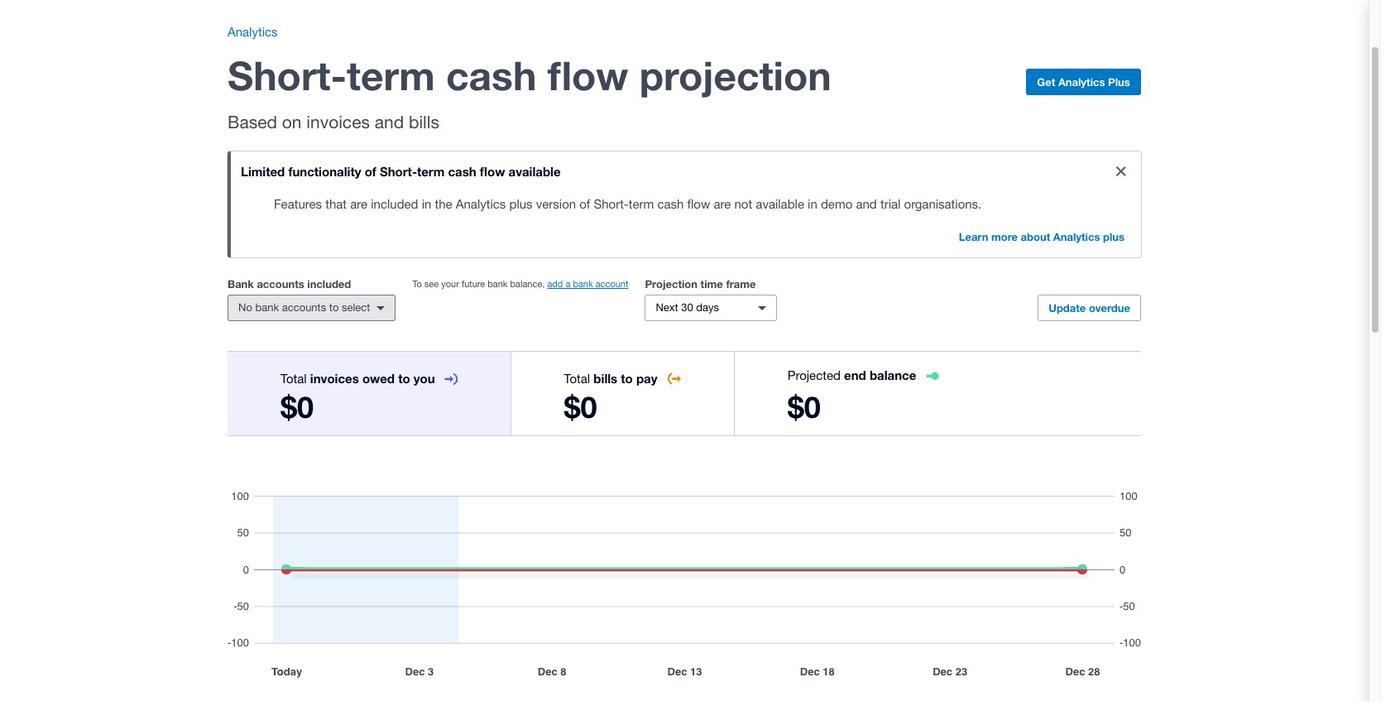 Task type: vqa. For each thing, say whether or not it's contained in the screenshot.
Projected end balance
yes



Task type: locate. For each thing, give the bounding box(es) containing it.
learn
[[959, 230, 989, 243]]

to
[[329, 301, 339, 314], [398, 371, 410, 386], [621, 371, 633, 386]]

1 horizontal spatial and
[[856, 197, 877, 211]]

1 vertical spatial invoices
[[310, 371, 359, 386]]

are
[[350, 197, 368, 211], [714, 197, 731, 211]]

short- right version
[[594, 197, 629, 211]]

to left select at the top
[[329, 301, 339, 314]]

analytics
[[228, 25, 278, 39], [1059, 75, 1105, 89], [456, 197, 506, 211], [1054, 230, 1100, 243]]

0 vertical spatial accounts
[[257, 277, 304, 291]]

1 vertical spatial flow
[[480, 164, 505, 179]]

limited functionality of short-term cash flow available
[[241, 164, 561, 179]]

0 horizontal spatial total
[[281, 372, 307, 386]]

1 vertical spatial plus
[[1103, 230, 1125, 243]]

1 vertical spatial available
[[756, 197, 804, 211]]

0 horizontal spatial plus
[[509, 197, 533, 211]]

projected
[[788, 368, 841, 382]]

1 horizontal spatial bills
[[594, 371, 618, 386]]

to inside total invoices owed to you $0
[[398, 371, 410, 386]]

2 horizontal spatial to
[[621, 371, 633, 386]]

bills
[[409, 112, 439, 132], [594, 371, 618, 386]]

select
[[342, 301, 370, 314]]

plus left version
[[509, 197, 533, 211]]

2 horizontal spatial flow
[[687, 197, 710, 211]]

0 vertical spatial and
[[375, 112, 404, 132]]

functionality
[[288, 164, 361, 179]]

of
[[365, 164, 376, 179], [580, 197, 590, 211]]

are right that
[[350, 197, 368, 211]]

short-
[[228, 51, 347, 98], [380, 164, 417, 179], [594, 197, 629, 211]]

that
[[325, 197, 347, 211]]

more
[[992, 230, 1018, 243]]

frame
[[726, 277, 756, 291]]

cash
[[446, 51, 537, 98], [448, 164, 476, 179], [658, 197, 684, 211]]

total inside total invoices owed to you $0
[[281, 372, 307, 386]]

1 $0 from the left
[[281, 389, 314, 425]]

accounts down bank accounts included
[[282, 301, 326, 314]]

to inside no bank accounts to select popup button
[[329, 301, 339, 314]]

1 vertical spatial and
[[856, 197, 877, 211]]

1 horizontal spatial to
[[398, 371, 410, 386]]

1 total from the left
[[281, 372, 307, 386]]

1 horizontal spatial included
[[371, 197, 418, 211]]

and left "trial"
[[856, 197, 877, 211]]

accounts up no bank accounts to select
[[257, 277, 304, 291]]

1 vertical spatial short-
[[380, 164, 417, 179]]

total
[[281, 372, 307, 386], [564, 372, 590, 386]]

1 horizontal spatial total
[[564, 372, 590, 386]]

next 30 days button
[[645, 295, 778, 321]]

30
[[681, 301, 693, 314]]

bank
[[488, 279, 508, 289], [573, 279, 593, 289], [255, 301, 279, 314]]

days
[[696, 301, 719, 314]]

of right functionality at the top of the page
[[365, 164, 376, 179]]

bills up "limited functionality of short-term cash flow available"
[[409, 112, 439, 132]]

update overdue
[[1049, 301, 1131, 315]]

owed
[[362, 371, 395, 386]]

1 horizontal spatial plus
[[1103, 230, 1125, 243]]

0 horizontal spatial short-
[[228, 51, 347, 98]]

0 vertical spatial flow
[[548, 51, 629, 98]]

your
[[441, 279, 459, 289]]

0 vertical spatial included
[[371, 197, 418, 211]]

available up version
[[509, 164, 561, 179]]

1 vertical spatial bills
[[594, 371, 618, 386]]

in
[[422, 197, 432, 211], [808, 197, 818, 211]]

included down "limited functionality of short-term cash flow available"
[[371, 197, 418, 211]]

analytics inside button
[[1059, 75, 1105, 89]]

term
[[347, 51, 435, 98], [417, 164, 445, 179], [629, 197, 654, 211]]

1 vertical spatial accounts
[[282, 301, 326, 314]]

bank right no
[[255, 301, 279, 314]]

in left demo
[[808, 197, 818, 211]]

bank right a on the left top of the page
[[573, 279, 593, 289]]

0 vertical spatial plus
[[509, 197, 533, 211]]

plus
[[1108, 75, 1130, 89]]

bank accounts included
[[228, 277, 351, 291]]

bank right future
[[488, 279, 508, 289]]

next 30 days
[[656, 301, 719, 314]]

in left the
[[422, 197, 432, 211]]

plus
[[509, 197, 533, 211], [1103, 230, 1125, 243]]

1 are from the left
[[350, 197, 368, 211]]

analytics link
[[228, 25, 278, 39]]

get
[[1037, 75, 1056, 89]]

invoices
[[306, 112, 370, 132], [310, 371, 359, 386]]

to left pay
[[621, 371, 633, 386]]

2 $0 from the left
[[564, 389, 597, 425]]

accounts
[[257, 277, 304, 291], [282, 301, 326, 314]]

1 vertical spatial included
[[307, 277, 351, 291]]

included up no bank accounts to select popup button
[[307, 277, 351, 291]]

limited
[[241, 164, 285, 179]]

to left you
[[398, 371, 410, 386]]

projection
[[640, 51, 832, 98]]

account
[[596, 279, 629, 289]]

1 horizontal spatial $0
[[564, 389, 597, 425]]

0 horizontal spatial to
[[329, 301, 339, 314]]

total for $0
[[564, 372, 590, 386]]

0 vertical spatial bills
[[409, 112, 439, 132]]

1 horizontal spatial available
[[756, 197, 804, 211]]

plus down close icon on the right
[[1103, 230, 1125, 243]]

3 $0 from the left
[[788, 389, 821, 425]]

0 vertical spatial term
[[347, 51, 435, 98]]

available right not
[[756, 197, 804, 211]]

0 horizontal spatial available
[[509, 164, 561, 179]]

2 total from the left
[[564, 372, 590, 386]]

balance,
[[510, 279, 545, 289]]

next
[[656, 301, 678, 314]]

0 horizontal spatial $0
[[281, 389, 314, 425]]

plus inside learn more about analytics plus link
[[1103, 230, 1125, 243]]

invoices left owed
[[310, 371, 359, 386]]

add
[[547, 279, 563, 289]]

are left not
[[714, 197, 731, 211]]

0 horizontal spatial bank
[[255, 301, 279, 314]]

total bills to pay $0
[[564, 371, 658, 425]]

bills left pay
[[594, 371, 618, 386]]

of right version
[[580, 197, 590, 211]]

0 horizontal spatial included
[[307, 277, 351, 291]]

2 vertical spatial short-
[[594, 197, 629, 211]]

0 horizontal spatial in
[[422, 197, 432, 211]]

and
[[375, 112, 404, 132], [856, 197, 877, 211]]

to see your future bank balance, add a bank account
[[413, 279, 629, 289]]

2 are from the left
[[714, 197, 731, 211]]

$0
[[281, 389, 314, 425], [564, 389, 597, 425], [788, 389, 821, 425]]

available
[[509, 164, 561, 179], [756, 197, 804, 211]]

update overdue button
[[1038, 295, 1141, 321]]

short- up on
[[228, 51, 347, 98]]

future
[[462, 279, 485, 289]]

0 horizontal spatial of
[[365, 164, 376, 179]]

invoices right on
[[306, 112, 370, 132]]

0 vertical spatial cash
[[446, 51, 537, 98]]

projection time frame
[[645, 277, 756, 291]]

1 vertical spatial of
[[580, 197, 590, 211]]

1 in from the left
[[422, 197, 432, 211]]

1 horizontal spatial are
[[714, 197, 731, 211]]

update
[[1049, 301, 1086, 315]]

short- right functionality at the top of the page
[[380, 164, 417, 179]]

1 vertical spatial cash
[[448, 164, 476, 179]]

2 vertical spatial flow
[[687, 197, 710, 211]]

demo
[[821, 197, 853, 211]]

included
[[371, 197, 418, 211], [307, 277, 351, 291]]

total down no bank accounts to select
[[281, 372, 307, 386]]

0 horizontal spatial are
[[350, 197, 368, 211]]

close image
[[1105, 155, 1138, 188]]

1 horizontal spatial in
[[808, 197, 818, 211]]

learn more about analytics plus link
[[949, 224, 1135, 251]]

total inside total bills to pay $0
[[564, 372, 590, 386]]

to inside total bills to pay $0
[[621, 371, 633, 386]]

total left pay
[[564, 372, 590, 386]]

2 horizontal spatial $0
[[788, 389, 821, 425]]

and up "limited functionality of short-term cash flow available"
[[375, 112, 404, 132]]

flow
[[548, 51, 629, 98], [480, 164, 505, 179], [687, 197, 710, 211]]



Task type: describe. For each thing, give the bounding box(es) containing it.
0 vertical spatial invoices
[[306, 112, 370, 132]]

1 horizontal spatial bank
[[488, 279, 508, 289]]

a
[[566, 279, 571, 289]]

total for you
[[281, 372, 307, 386]]

and inside limited functionality of short-term cash flow available status
[[856, 197, 877, 211]]

not
[[735, 197, 753, 211]]

0 horizontal spatial flow
[[480, 164, 505, 179]]

based
[[228, 112, 277, 132]]

based on invoices and bills
[[228, 112, 439, 132]]

time
[[701, 277, 723, 291]]

1 horizontal spatial short-
[[380, 164, 417, 179]]

2 in from the left
[[808, 197, 818, 211]]

1 horizontal spatial of
[[580, 197, 590, 211]]

you
[[414, 371, 435, 386]]

$0 inside total invoices owed to you $0
[[281, 389, 314, 425]]

$0 inside total bills to pay $0
[[564, 389, 597, 425]]

1 vertical spatial term
[[417, 164, 445, 179]]

get analytics plus button
[[1027, 69, 1141, 95]]

to
[[413, 279, 422, 289]]

organisations.
[[904, 197, 982, 211]]

overdue
[[1089, 301, 1131, 315]]

no
[[238, 301, 252, 314]]

get analytics plus
[[1037, 75, 1130, 89]]

features that are included in the analytics plus version of short-term cash flow are not available in demo and trial organisations.
[[274, 197, 982, 211]]

included inside limited functionality of short-term cash flow available status
[[371, 197, 418, 211]]

projected end balance
[[788, 367, 916, 382]]

bank
[[228, 277, 254, 291]]

2 horizontal spatial short-
[[594, 197, 629, 211]]

on
[[282, 112, 302, 132]]

learn more about analytics plus
[[959, 230, 1125, 243]]

end
[[844, 367, 866, 382]]

balance
[[870, 367, 916, 382]]

2 vertical spatial cash
[[658, 197, 684, 211]]

1 horizontal spatial flow
[[548, 51, 629, 98]]

version
[[536, 197, 576, 211]]

bank inside no bank accounts to select popup button
[[255, 301, 279, 314]]

no bank accounts to select
[[238, 301, 370, 314]]

0 horizontal spatial and
[[375, 112, 404, 132]]

0 vertical spatial available
[[509, 164, 561, 179]]

pay
[[636, 371, 658, 386]]

limited functionality of short-term cash flow available status
[[228, 151, 1141, 257]]

about
[[1021, 230, 1051, 243]]

projection
[[645, 277, 698, 291]]

bills inside total bills to pay $0
[[594, 371, 618, 386]]

2 vertical spatial term
[[629, 197, 654, 211]]

0 vertical spatial of
[[365, 164, 376, 179]]

2 horizontal spatial bank
[[573, 279, 593, 289]]

no bank accounts to select button
[[228, 295, 396, 321]]

accounts inside popup button
[[282, 301, 326, 314]]

to for total invoices owed to you $0
[[398, 371, 410, 386]]

the
[[435, 197, 452, 211]]

total invoices owed to you $0
[[281, 371, 435, 425]]

features
[[274, 197, 322, 211]]

invoices inside total invoices owed to you $0
[[310, 371, 359, 386]]

0 horizontal spatial bills
[[409, 112, 439, 132]]

0 vertical spatial short-
[[228, 51, 347, 98]]

see
[[424, 279, 439, 289]]

short-term cash flow projection
[[228, 51, 832, 98]]

trial
[[881, 197, 901, 211]]

to for no bank accounts to select
[[329, 301, 339, 314]]

add a bank account link
[[547, 279, 629, 289]]



